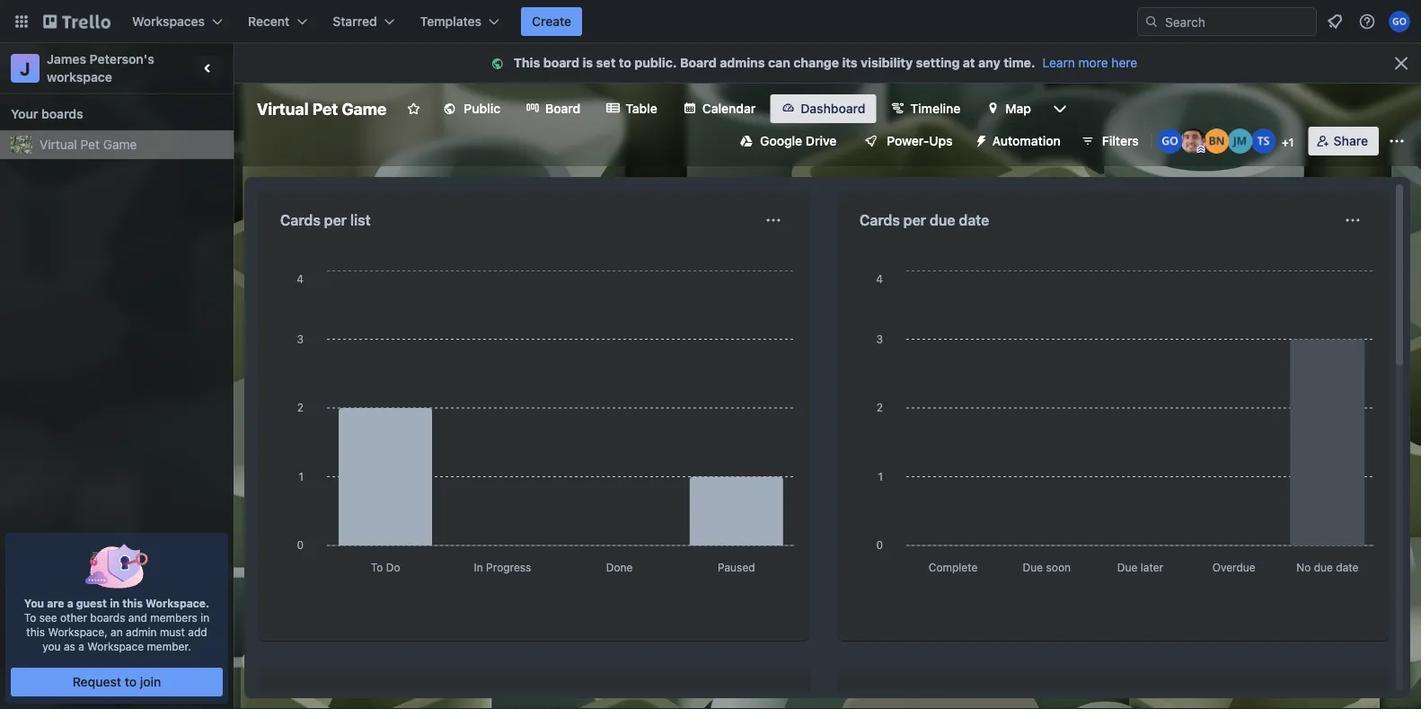 Task type: locate. For each thing, give the bounding box(es) containing it.
0 horizontal spatial a
[[67, 597, 73, 609]]

1 horizontal spatial game
[[342, 99, 387, 118]]

change
[[794, 55, 839, 70]]

guest
[[76, 597, 107, 609]]

Search field
[[1159, 8, 1316, 35]]

templates button
[[409, 7, 510, 36]]

board
[[543, 55, 580, 70]]

virtual down your boards
[[40, 137, 77, 152]]

0 horizontal spatial pet
[[81, 137, 100, 152]]

other
[[60, 611, 87, 624]]

cards for cards per member
[[280, 690, 321, 707]]

1 vertical spatial boards
[[90, 611, 125, 624]]

dashboard
[[801, 101, 866, 116]]

virtual
[[257, 99, 309, 118], [40, 137, 77, 152]]

0 vertical spatial virtual pet game
[[257, 99, 387, 118]]

power-ups
[[887, 133, 953, 148]]

gary orlando (garyorlando) image left this member is an admin of this board. icon
[[1158, 129, 1183, 154]]

table link
[[595, 94, 668, 123]]

learn
[[1043, 55, 1075, 70]]

in
[[110, 597, 120, 609], [201, 611, 210, 624]]

board right public.
[[680, 55, 717, 70]]

timeline
[[911, 101, 961, 116]]

1 vertical spatial in
[[201, 611, 210, 624]]

this up and
[[122, 597, 143, 609]]

per for list
[[324, 212, 347, 229]]

cards left label
[[860, 690, 900, 707]]

sm image right ups at the right of page
[[967, 127, 993, 152]]

1 vertical spatial game
[[103, 137, 137, 152]]

per left member at the left bottom of the page
[[324, 690, 347, 707]]

0 horizontal spatial game
[[103, 137, 137, 152]]

due
[[930, 212, 956, 229]]

jeremy miller (jeremymiller198) image
[[1228, 129, 1253, 154]]

per for label
[[904, 690, 926, 707]]

a right are
[[67, 597, 73, 609]]

board down 'board'
[[546, 101, 581, 116]]

cards for cards per list
[[280, 212, 321, 229]]

time.
[[1004, 55, 1036, 70]]

0 horizontal spatial virtual pet game
[[40, 137, 137, 152]]

public.
[[635, 55, 677, 70]]

0 horizontal spatial gary orlando (garyorlando) image
[[1158, 129, 1183, 154]]

per for member
[[324, 690, 347, 707]]

pet
[[312, 99, 338, 118], [81, 137, 100, 152]]

1 vertical spatial this
[[26, 625, 45, 638]]

gary orlando (garyorlando) image right open information menu image
[[1389, 11, 1411, 32]]

virtual pet game
[[257, 99, 387, 118], [40, 137, 137, 152]]

boards
[[41, 106, 83, 121], [90, 611, 125, 624]]

in up add
[[201, 611, 210, 624]]

0 horizontal spatial board
[[546, 101, 581, 116]]

cards left "list"
[[280, 212, 321, 229]]

ben nelson (bennelson96) image
[[1205, 129, 1230, 154]]

virtual pet game inside the board name text box
[[257, 99, 387, 118]]

share button
[[1309, 127, 1379, 155]]

1 vertical spatial sm image
[[967, 127, 993, 152]]

dashboard link
[[770, 94, 877, 123]]

1 vertical spatial virtual
[[40, 137, 77, 152]]

cards for cards per due date
[[860, 212, 900, 229]]

pet left star or unstar board icon on the top
[[312, 99, 338, 118]]

an
[[111, 625, 123, 638]]

1 vertical spatial a
[[78, 640, 84, 652]]

you
[[24, 597, 44, 609]]

1 vertical spatial to
[[125, 674, 137, 689]]

calendar
[[703, 101, 756, 116]]

0 vertical spatial gary orlando (garyorlando) image
[[1389, 11, 1411, 32]]

0 horizontal spatial boards
[[41, 106, 83, 121]]

1 horizontal spatial this
[[122, 597, 143, 609]]

game down the your boards with 1 items element
[[103, 137, 137, 152]]

per for due
[[904, 212, 926, 229]]

1 horizontal spatial in
[[201, 611, 210, 624]]

per left "list"
[[324, 212, 347, 229]]

1 horizontal spatial boards
[[90, 611, 125, 624]]

0 horizontal spatial in
[[110, 597, 120, 609]]

per
[[324, 212, 347, 229], [904, 212, 926, 229], [324, 690, 347, 707], [904, 690, 926, 707]]

0 vertical spatial pet
[[312, 99, 338, 118]]

game
[[342, 99, 387, 118], [103, 137, 137, 152]]

game inside the board name text box
[[342, 99, 387, 118]]

0 horizontal spatial this
[[26, 625, 45, 638]]

sm image inside automation button
[[967, 127, 993, 152]]

cards per due date
[[860, 212, 990, 229]]

sm image
[[489, 55, 514, 73], [967, 127, 993, 152]]

1 horizontal spatial virtual
[[257, 99, 309, 118]]

to left join
[[125, 674, 137, 689]]

share
[[1334, 133, 1369, 148]]

Board name text field
[[248, 94, 396, 123]]

1 horizontal spatial sm image
[[967, 127, 993, 152]]

map link
[[975, 94, 1042, 123]]

can
[[768, 55, 791, 70]]

calendar link
[[672, 94, 767, 123]]

table
[[626, 101, 658, 116]]

members
[[150, 611, 198, 624]]

drive
[[806, 133, 837, 148]]

boards right your
[[41, 106, 83, 121]]

boards up an
[[90, 611, 125, 624]]

1
[[1289, 136, 1294, 148]]

0 horizontal spatial virtual
[[40, 137, 77, 152]]

0 vertical spatial sm image
[[489, 55, 514, 73]]

1 horizontal spatial pet
[[312, 99, 338, 118]]

1 horizontal spatial gary orlando (garyorlando) image
[[1389, 11, 1411, 32]]

virtual down recent dropdown button
[[257, 99, 309, 118]]

game inside virtual pet game link
[[103, 137, 137, 152]]

in right the guest
[[110, 597, 120, 609]]

this
[[514, 55, 540, 70]]

virtual inside the board name text box
[[257, 99, 309, 118]]

to
[[24, 611, 36, 624]]

gary orlando (garyorlando) image inside the primary element
[[1389, 11, 1411, 32]]

0 vertical spatial in
[[110, 597, 120, 609]]

1 horizontal spatial board
[[680, 55, 717, 70]]

cards left member at the left bottom of the page
[[280, 690, 321, 707]]

0 horizontal spatial sm image
[[489, 55, 514, 73]]

sm image for automation
[[967, 127, 993, 152]]

james peterson (jamespeterson93) image
[[1181, 129, 1207, 154]]

recent
[[248, 14, 290, 29]]

sm image up public
[[489, 55, 514, 73]]

any
[[979, 55, 1001, 70]]

cards left due
[[860, 212, 900, 229]]

pet down the your boards with 1 items element
[[81, 137, 100, 152]]

to inside button
[[125, 674, 137, 689]]

to
[[619, 55, 632, 70], [125, 674, 137, 689]]

0 vertical spatial boards
[[41, 106, 83, 121]]

request
[[73, 674, 121, 689]]

cards
[[280, 212, 321, 229], [860, 212, 900, 229], [280, 690, 321, 707], [860, 690, 900, 707]]

to right set
[[619, 55, 632, 70]]

game left star or unstar board icon on the top
[[342, 99, 387, 118]]

per left due
[[904, 212, 926, 229]]

workspace
[[87, 640, 144, 652]]

google drive icon image
[[741, 135, 753, 147]]

gary orlando (garyorlando) image
[[1389, 11, 1411, 32], [1158, 129, 1183, 154]]

your
[[11, 106, 38, 121]]

this down to
[[26, 625, 45, 638]]

a
[[67, 597, 73, 609], [78, 640, 84, 652]]

1 horizontal spatial virtual pet game
[[257, 99, 387, 118]]

google
[[760, 133, 803, 148]]

+ 1
[[1282, 136, 1294, 148]]

1 vertical spatial virtual pet game
[[40, 137, 137, 152]]

per left label
[[904, 690, 926, 707]]

0 vertical spatial to
[[619, 55, 632, 70]]

0 vertical spatial game
[[342, 99, 387, 118]]

0 vertical spatial virtual
[[257, 99, 309, 118]]

as
[[64, 640, 75, 652]]

a right as
[[78, 640, 84, 652]]

learn more here link
[[1036, 55, 1138, 70]]

workspace navigation collapse icon image
[[196, 56, 221, 81]]

0 horizontal spatial to
[[125, 674, 137, 689]]

timeline link
[[880, 94, 972, 123]]

are
[[47, 597, 64, 609]]



Task type: describe. For each thing, give the bounding box(es) containing it.
j
[[20, 58, 30, 79]]

filters
[[1102, 133, 1139, 148]]

this member is an admin of this board. image
[[1198, 146, 1206, 154]]

set
[[596, 55, 616, 70]]

sm image for this board is set to public. board admins can change its visibility setting at any time.
[[489, 55, 514, 73]]

you are a guest in this workspace. to see other boards and members in this workspace, an admin must add you as a workspace member.
[[24, 597, 210, 652]]

search image
[[1145, 14, 1159, 29]]

open information menu image
[[1359, 13, 1377, 31]]

date
[[959, 212, 990, 229]]

board link
[[515, 94, 592, 123]]

1 horizontal spatial a
[[78, 640, 84, 652]]

workspace
[[47, 70, 112, 84]]

map
[[1006, 101, 1032, 116]]

cards per member
[[280, 690, 407, 707]]

james peterson's workspace
[[47, 52, 158, 84]]

0 vertical spatial this
[[122, 597, 143, 609]]

setting
[[916, 55, 960, 70]]

you
[[42, 640, 61, 652]]

workspaces
[[132, 14, 205, 29]]

member.
[[147, 640, 191, 652]]

pet inside the board name text box
[[312, 99, 338, 118]]

1 vertical spatial board
[[546, 101, 581, 116]]

ups
[[929, 133, 953, 148]]

at
[[963, 55, 976, 70]]

workspace,
[[48, 625, 108, 638]]

member
[[350, 690, 407, 707]]

workspace.
[[146, 597, 210, 609]]

starred button
[[322, 7, 406, 36]]

visibility
[[861, 55, 913, 70]]

cards for cards per label
[[860, 690, 900, 707]]

james
[[47, 52, 86, 66]]

here
[[1112, 55, 1138, 70]]

filters button
[[1075, 127, 1145, 155]]

add
[[188, 625, 207, 638]]

starred
[[333, 14, 377, 29]]

back to home image
[[43, 7, 111, 36]]

and
[[128, 611, 147, 624]]

create button
[[521, 7, 582, 36]]

power-ups button
[[851, 127, 964, 155]]

customize views image
[[1051, 100, 1069, 118]]

your boards with 1 items element
[[11, 103, 214, 125]]

templates
[[420, 14, 482, 29]]

recent button
[[237, 7, 318, 36]]

1 vertical spatial pet
[[81, 137, 100, 152]]

google drive button
[[730, 127, 848, 155]]

star or unstar board image
[[406, 102, 421, 116]]

virtual pet game link
[[40, 136, 223, 154]]

admin
[[126, 625, 157, 638]]

google drive
[[760, 133, 837, 148]]

join
[[140, 674, 161, 689]]

public
[[464, 101, 501, 116]]

request to join
[[73, 674, 161, 689]]

tara schultz (taraschultz7) image
[[1251, 129, 1277, 154]]

1 vertical spatial gary orlando (garyorlando) image
[[1158, 129, 1183, 154]]

1 horizontal spatial to
[[619, 55, 632, 70]]

0 vertical spatial a
[[67, 597, 73, 609]]

automation
[[993, 133, 1061, 148]]

see
[[39, 611, 57, 624]]

its
[[842, 55, 858, 70]]

0 vertical spatial board
[[680, 55, 717, 70]]

+
[[1282, 136, 1289, 148]]

boards inside the you are a guest in this workspace. to see other boards and members in this workspace, an admin must add you as a workspace member.
[[90, 611, 125, 624]]

create
[[532, 14, 572, 29]]

cards per list
[[280, 212, 371, 229]]

show menu image
[[1388, 132, 1406, 150]]

primary element
[[0, 0, 1422, 43]]

request to join button
[[11, 668, 223, 696]]

more
[[1079, 55, 1109, 70]]

0 notifications image
[[1325, 11, 1346, 32]]

peterson's
[[90, 52, 154, 66]]

power-
[[887, 133, 929, 148]]

is
[[583, 55, 593, 70]]

must
[[160, 625, 185, 638]]

this board is set to public. board admins can change its visibility setting at any time. learn more here
[[514, 55, 1138, 70]]

label
[[930, 690, 963, 707]]

workspaces button
[[121, 7, 234, 36]]

public button
[[432, 94, 511, 123]]

list
[[350, 212, 371, 229]]

automation button
[[967, 127, 1072, 155]]

cards per label
[[860, 690, 963, 707]]

your boards
[[11, 106, 83, 121]]

admins
[[720, 55, 765, 70]]



Task type: vqa. For each thing, say whether or not it's contained in the screenshot.
james
yes



